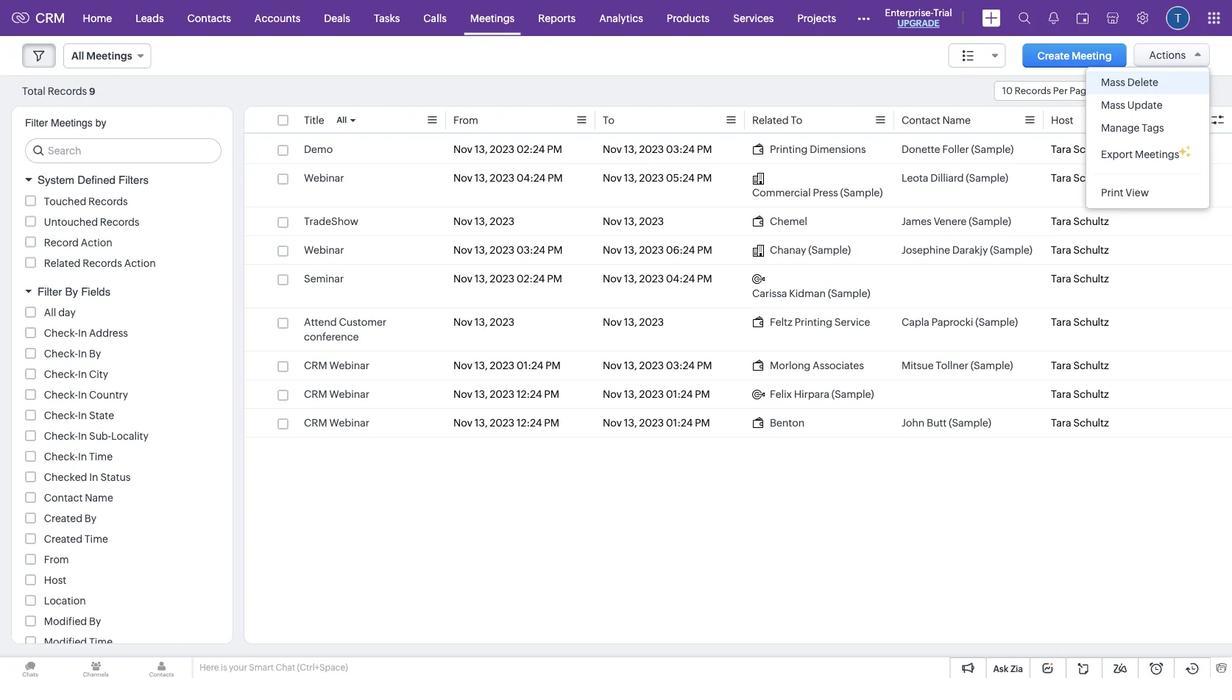 Task type: vqa. For each thing, say whether or not it's contained in the screenshot.


Task type: locate. For each thing, give the bounding box(es) containing it.
1 vertical spatial printing
[[795, 317, 832, 328]]

0 horizontal spatial action
[[81, 237, 112, 248]]

in for by
[[78, 348, 87, 360]]

1 vertical spatial 01:24
[[666, 389, 693, 400]]

by up modified time
[[89, 616, 101, 628]]

2 vertical spatial 03:24
[[666, 360, 695, 372]]

tara for capla paprocki (sample)
[[1051, 317, 1071, 328]]

crm for felix hirpara (sample)
[[304, 389, 327, 400]]

in up the check-in by
[[78, 328, 87, 339]]

check- down all day
[[44, 328, 78, 339]]

in
[[78, 328, 87, 339], [78, 348, 87, 360], [78, 369, 87, 381], [78, 389, 87, 401], [78, 410, 87, 422], [78, 431, 87, 442], [78, 451, 87, 463], [89, 472, 98, 484]]

1 vertical spatial 12:24
[[517, 417, 542, 429]]

time down sub-
[[89, 451, 113, 463]]

all for all
[[337, 116, 347, 125]]

1 horizontal spatial contact name
[[902, 114, 971, 126]]

0 vertical spatial nov 13, 2023 04:24 pm
[[453, 172, 563, 184]]

create menu element
[[974, 0, 1010, 36]]

10
[[1002, 85, 1013, 96]]

(sample) up darakjy
[[969, 216, 1011, 227]]

size image
[[962, 49, 974, 63]]

meetings inside field
[[86, 50, 132, 62]]

0 vertical spatial host
[[1051, 114, 1073, 126]]

1 vertical spatial all
[[337, 116, 347, 125]]

in for country
[[78, 389, 87, 401]]

in left city
[[78, 369, 87, 381]]

7 tara schultz from the top
[[1051, 360, 1109, 372]]

(sample) for commercial press (sample)
[[840, 187, 883, 199]]

tara for james venere (sample)
[[1051, 216, 1071, 227]]

1 crm webinar link from the top
[[304, 358, 369, 373]]

nov 13, 2023 12:24 pm for benton
[[453, 417, 559, 429]]

capla
[[902, 317, 929, 328]]

2 vertical spatial crm webinar link
[[304, 416, 369, 431]]

6 tara schultz from the top
[[1051, 317, 1109, 328]]

tara schultz for mitsue tollner (sample)
[[1051, 360, 1109, 372]]

1 vertical spatial crm webinar
[[304, 389, 369, 400]]

(sample) up service
[[828, 288, 870, 300]]

1 vertical spatial modified
[[44, 637, 87, 648]]

2 vertical spatial time
[[89, 637, 113, 648]]

(sample) for felix hirpara (sample)
[[832, 389, 874, 400]]

0 vertical spatial 02:24
[[517, 144, 545, 155]]

2 vertical spatial nov 13, 2023 01:24 pm
[[603, 417, 710, 429]]

2 schultz from the top
[[1073, 172, 1109, 184]]

(sample) right press
[[840, 187, 883, 199]]

(sample) right dilliard
[[966, 172, 1008, 184]]

1 horizontal spatial from
[[453, 114, 478, 126]]

2 vertical spatial nov 13, 2023 03:24 pm
[[603, 360, 712, 372]]

untouched records
[[44, 216, 139, 228]]

0 vertical spatial 03:24
[[666, 144, 695, 155]]

2 horizontal spatial all
[[337, 116, 347, 125]]

1 crm webinar from the top
[[304, 360, 369, 372]]

filter down total
[[25, 117, 48, 129]]

check- up check-in city
[[44, 348, 78, 360]]

crm webinar link for morlong
[[304, 358, 369, 373]]

action up related records action
[[81, 237, 112, 248]]

03:24 for nov 13, 2023 01:24 pm
[[666, 360, 695, 372]]

0 horizontal spatial to
[[603, 114, 614, 126]]

(sample) for mitsue tollner (sample)
[[971, 360, 1013, 372]]

filter by fields button
[[12, 279, 233, 305]]

schultz for mitsue tollner (sample)
[[1073, 360, 1109, 372]]

benton
[[770, 417, 805, 429]]

chemel
[[770, 216, 807, 227]]

check-in sub-locality
[[44, 431, 148, 442]]

by up city
[[89, 348, 101, 360]]

1 horizontal spatial 9
[[1145, 85, 1152, 97]]

0 horizontal spatial contact name
[[44, 492, 113, 504]]

(sample) right tollner
[[971, 360, 1013, 372]]

all inside field
[[71, 50, 84, 62]]

2 tara from the top
[[1051, 172, 1071, 184]]

5 schultz from the top
[[1073, 273, 1109, 285]]

webinar for morlong associates
[[329, 360, 369, 372]]

0 vertical spatial all
[[71, 50, 84, 62]]

printing down carissa kidman (sample) on the right top of page
[[795, 317, 832, 328]]

4 schultz from the top
[[1073, 244, 1109, 256]]

mass up the manage
[[1101, 99, 1125, 111]]

1
[[1133, 85, 1137, 97]]

tara schultz for donette foller (sample)
[[1051, 144, 1109, 155]]

(sample) for james venere (sample)
[[969, 216, 1011, 227]]

0 vertical spatial name
[[942, 114, 971, 126]]

time for created time
[[85, 534, 108, 545]]

modified time
[[44, 637, 113, 648]]

nov 13, 2023 12:24 pm
[[453, 389, 559, 400], [453, 417, 559, 429]]

0 horizontal spatial 9
[[89, 86, 95, 97]]

2 modified from the top
[[44, 637, 87, 648]]

records up "fields"
[[83, 257, 122, 269]]

related up 'printing dimensions' link
[[752, 114, 789, 126]]

nov 13, 2023 02:24 pm
[[453, 144, 562, 155], [453, 273, 562, 285]]

01:24 for felix hirpara (sample)
[[666, 389, 693, 400]]

all up total records 9
[[71, 50, 84, 62]]

all right title
[[337, 116, 347, 125]]

12:24
[[517, 389, 542, 400], [517, 417, 542, 429]]

crm
[[35, 10, 65, 26], [304, 360, 327, 372], [304, 389, 327, 400], [304, 417, 327, 429]]

8 schultz from the top
[[1073, 389, 1109, 400]]

1 vertical spatial nov 13, 2023 04:24 pm
[[603, 273, 712, 285]]

time down created by
[[85, 534, 108, 545]]

accounts link
[[243, 0, 312, 36]]

0 vertical spatial modified
[[44, 616, 87, 628]]

delete
[[1128, 77, 1159, 88]]

1 nov 13, 2023 02:24 pm from the top
[[453, 144, 562, 155]]

john butt (sample) link
[[902, 416, 991, 431]]

created up created time
[[44, 513, 82, 525]]

host down per
[[1051, 114, 1073, 126]]

1 mass from the top
[[1101, 77, 1125, 88]]

row group containing demo
[[244, 135, 1232, 438]]

9 down all meetings
[[89, 86, 95, 97]]

feltz printing service link
[[752, 315, 870, 330]]

3 tara from the top
[[1051, 216, 1071, 227]]

created
[[44, 513, 82, 525], [44, 534, 82, 545]]

1 vertical spatial time
[[85, 534, 108, 545]]

records for touched
[[88, 195, 128, 207]]

2 vertical spatial 01:24
[[666, 417, 693, 429]]

4 tara schultz from the top
[[1051, 244, 1109, 256]]

webinar link up the seminar on the top left
[[304, 243, 344, 258]]

0 vertical spatial mass
[[1101, 77, 1125, 88]]

2 webinar link from the top
[[304, 243, 344, 258]]

modified for modified time
[[44, 637, 87, 648]]

schultz for donette foller (sample)
[[1073, 144, 1109, 155]]

record action
[[44, 237, 112, 248]]

1 check- from the top
[[44, 328, 78, 339]]

tara for mitsue tollner (sample)
[[1051, 360, 1071, 372]]

in up check-in state
[[78, 389, 87, 401]]

created time
[[44, 534, 108, 545]]

1 tara from the top
[[1051, 144, 1071, 155]]

records down defined on the left
[[88, 195, 128, 207]]

check- down check-in city
[[44, 389, 78, 401]]

contact name up donette
[[902, 114, 971, 126]]

printing down related to
[[770, 144, 808, 155]]

1 vertical spatial filter
[[38, 285, 62, 298]]

1 created from the top
[[44, 513, 82, 525]]

7 check- from the top
[[44, 451, 78, 463]]

by up day
[[65, 285, 78, 298]]

meetings right the calls
[[470, 12, 515, 24]]

crm for morlong associates
[[304, 360, 327, 372]]

0 vertical spatial nov 13, 2023 12:24 pm
[[453, 389, 559, 400]]

0 vertical spatial crm webinar
[[304, 360, 369, 372]]

meetings link
[[458, 0, 526, 36]]

filter up all day
[[38, 285, 62, 298]]

2 check- from the top
[[44, 348, 78, 360]]

in for status
[[89, 472, 98, 484]]

profile image
[[1166, 6, 1190, 30]]

3 crm webinar from the top
[[304, 417, 369, 429]]

2 created from the top
[[44, 534, 82, 545]]

2 crm webinar link from the top
[[304, 387, 369, 402]]

0 vertical spatial nov 13, 2023 03:24 pm
[[603, 144, 712, 155]]

schultz for john butt (sample)
[[1073, 417, 1109, 429]]

3 check- from the top
[[44, 369, 78, 381]]

check-
[[44, 328, 78, 339], [44, 348, 78, 360], [44, 369, 78, 381], [44, 389, 78, 401], [44, 410, 78, 422], [44, 431, 78, 442], [44, 451, 78, 463]]

calendar image
[[1077, 12, 1089, 24]]

0 vertical spatial filter
[[25, 117, 48, 129]]

1 vertical spatial related
[[44, 257, 81, 269]]

1 horizontal spatial to
[[791, 114, 802, 126]]

james venere (sample) link
[[902, 214, 1011, 229]]

check- down check-in country at the left bottom
[[44, 410, 78, 422]]

2 vertical spatial crm webinar
[[304, 417, 369, 429]]

john
[[902, 417, 925, 429]]

records down touched records
[[100, 216, 139, 228]]

time
[[89, 451, 113, 463], [85, 534, 108, 545], [89, 637, 113, 648]]

1 vertical spatial created
[[44, 534, 82, 545]]

create menu image
[[982, 9, 1001, 27]]

4 tara from the top
[[1051, 244, 1071, 256]]

upgrade
[[898, 18, 940, 28]]

in for state
[[78, 410, 87, 422]]

8 tara from the top
[[1051, 389, 1071, 400]]

locality
[[111, 431, 148, 442]]

in for time
[[78, 451, 87, 463]]

0 vertical spatial created
[[44, 513, 82, 525]]

darakjy
[[952, 244, 988, 256]]

related for related records action
[[44, 257, 81, 269]]

created by
[[44, 513, 96, 525]]

9 inside total records 9
[[89, 86, 95, 97]]

contact up donette
[[902, 114, 940, 126]]

modified for modified by
[[44, 616, 87, 628]]

records for related
[[83, 257, 122, 269]]

name down checked in status
[[85, 492, 113, 504]]

records inside field
[[1015, 85, 1051, 96]]

0 vertical spatial crm webinar link
[[304, 358, 369, 373]]

(sample) for carissa kidman (sample)
[[828, 288, 870, 300]]

associates
[[813, 360, 864, 372]]

by up created time
[[85, 513, 96, 525]]

print
[[1101, 187, 1124, 199]]

search element
[[1010, 0, 1040, 36]]

check- for check-in sub-locality
[[44, 431, 78, 442]]

8 tara schultz from the top
[[1051, 389, 1109, 400]]

0 horizontal spatial nov 13, 2023 04:24 pm
[[453, 172, 563, 184]]

all left day
[[44, 307, 56, 319]]

1 horizontal spatial all
[[71, 50, 84, 62]]

crm webinar for morlong
[[304, 360, 369, 372]]

1 vertical spatial action
[[124, 257, 156, 269]]

0 horizontal spatial name
[[85, 492, 113, 504]]

mass left 1
[[1101, 77, 1125, 88]]

services
[[733, 12, 774, 24]]

time up the 'channels' image
[[89, 637, 113, 648]]

all for all day
[[44, 307, 56, 319]]

tollner
[[936, 360, 969, 372]]

schultz for james venere (sample)
[[1073, 216, 1109, 227]]

chanay (sample)
[[770, 244, 851, 256]]

0 horizontal spatial all
[[44, 307, 56, 319]]

related down record
[[44, 257, 81, 269]]

profile element
[[1158, 0, 1199, 36]]

records up filter meetings by
[[48, 85, 87, 97]]

attend customer conference link
[[304, 315, 439, 344]]

0 vertical spatial 12:24
[[517, 389, 542, 400]]

contact name up created by
[[44, 492, 113, 504]]

1 vertical spatial contact name
[[44, 492, 113, 504]]

by inside dropdown button
[[65, 285, 78, 298]]

9 schultz from the top
[[1073, 417, 1109, 429]]

check- down the check-in by
[[44, 369, 78, 381]]

1 12:24 from the top
[[517, 389, 542, 400]]

3 schultz from the top
[[1073, 216, 1109, 227]]

2 mass from the top
[[1101, 99, 1125, 111]]

1 vertical spatial host
[[44, 575, 66, 587]]

nov 13, 2023 12:24 pm for felix hirpara (sample)
[[453, 389, 559, 400]]

12:24 for benton
[[517, 417, 542, 429]]

records
[[48, 85, 87, 97], [1015, 85, 1051, 96], [88, 195, 128, 207], [100, 216, 139, 228], [83, 257, 122, 269]]

2 to from the left
[[791, 114, 802, 126]]

0 vertical spatial webinar link
[[304, 171, 344, 185]]

action up filter by fields dropdown button
[[124, 257, 156, 269]]

2 nov 13, 2023 02:24 pm from the top
[[453, 273, 562, 285]]

1 02:24 from the top
[[517, 144, 545, 155]]

crm webinar for felix
[[304, 389, 369, 400]]

2 vertical spatial all
[[44, 307, 56, 319]]

meetings down tags
[[1135, 149, 1179, 160]]

2 crm webinar from the top
[[304, 389, 369, 400]]

1 vertical spatial 03:24
[[517, 244, 545, 256]]

1 nov 13, 2023 12:24 pm from the top
[[453, 389, 559, 400]]

feltz printing service
[[770, 317, 870, 328]]

check- for check-in address
[[44, 328, 78, 339]]

by for modified
[[89, 616, 101, 628]]

view
[[1126, 187, 1149, 199]]

tara schultz for james venere (sample)
[[1051, 216, 1109, 227]]

5 check- from the top
[[44, 410, 78, 422]]

0 vertical spatial from
[[453, 114, 478, 126]]

checked
[[44, 472, 87, 484]]

schultz for capla paprocki (sample)
[[1073, 317, 1109, 328]]

(sample) right foller
[[971, 144, 1014, 155]]

check-in country
[[44, 389, 128, 401]]

check- up "checked" on the bottom
[[44, 451, 78, 463]]

system defined filters button
[[12, 167, 233, 193]]

attend
[[304, 317, 337, 328]]

6 check- from the top
[[44, 431, 78, 442]]

country
[[89, 389, 128, 401]]

4 check- from the top
[[44, 389, 78, 401]]

1 vertical spatial 02:24
[[517, 273, 545, 285]]

0 vertical spatial related
[[752, 114, 789, 126]]

0 horizontal spatial host
[[44, 575, 66, 587]]

check- up 'check-in time'
[[44, 431, 78, 442]]

row group
[[244, 135, 1232, 438]]

0 vertical spatial nov 13, 2023 02:24 pm
[[453, 144, 562, 155]]

leads
[[136, 12, 164, 24]]

2 tara schultz from the top
[[1051, 172, 1109, 184]]

in for sub-
[[78, 431, 87, 442]]

in up checked in status
[[78, 451, 87, 463]]

2 nov 13, 2023 12:24 pm from the top
[[453, 417, 559, 429]]

check-in by
[[44, 348, 101, 360]]

donette foller (sample)
[[902, 144, 1014, 155]]

1 vertical spatial nov 13, 2023 02:24 pm
[[453, 273, 562, 285]]

0 vertical spatial contact
[[902, 114, 940, 126]]

tara for john butt (sample)
[[1051, 417, 1071, 429]]

kidman
[[789, 288, 826, 300]]

(sample) right darakjy
[[990, 244, 1033, 256]]

7 tara from the top
[[1051, 360, 1071, 372]]

1 vertical spatial nov 13, 2023 12:24 pm
[[453, 417, 559, 429]]

printing dimensions
[[770, 144, 866, 155]]

9 tara from the top
[[1051, 417, 1071, 429]]

host up location
[[44, 575, 66, 587]]

(sample) down associates
[[832, 389, 874, 400]]

in down check-in address
[[78, 348, 87, 360]]

schultz
[[1073, 144, 1109, 155], [1073, 172, 1109, 184], [1073, 216, 1109, 227], [1073, 244, 1109, 256], [1073, 273, 1109, 285], [1073, 317, 1109, 328], [1073, 360, 1109, 372], [1073, 389, 1109, 400], [1073, 417, 1109, 429]]

3 tara schultz from the top
[[1051, 216, 1109, 227]]

1 horizontal spatial 04:24
[[666, 273, 695, 285]]

records right 10
[[1015, 85, 1051, 96]]

1 vertical spatial crm webinar link
[[304, 387, 369, 402]]

01:24
[[517, 360, 543, 372], [666, 389, 693, 400], [666, 417, 693, 429]]

5 tara from the top
[[1051, 273, 1071, 285]]

webinar link down the demo link
[[304, 171, 344, 185]]

1 vertical spatial webinar link
[[304, 243, 344, 258]]

by for filter
[[65, 285, 78, 298]]

1 vertical spatial nov 13, 2023 01:24 pm
[[603, 389, 710, 400]]

1 horizontal spatial name
[[942, 114, 971, 126]]

(sample) right "paprocki"
[[975, 317, 1018, 328]]

0 horizontal spatial related
[[44, 257, 81, 269]]

(sample) right butt
[[949, 417, 991, 429]]

in left sub-
[[78, 431, 87, 442]]

1 schultz from the top
[[1073, 144, 1109, 155]]

projects
[[797, 12, 836, 24]]

host
[[1051, 114, 1073, 126], [44, 575, 66, 587]]

meetings down home link
[[86, 50, 132, 62]]

contact down "checked" on the bottom
[[44, 492, 83, 504]]

1 horizontal spatial action
[[124, 257, 156, 269]]

filters
[[119, 174, 149, 187]]

here is your smart chat (ctrl+space)
[[199, 663, 348, 673]]

tags
[[1142, 122, 1164, 134]]

modified down modified by
[[44, 637, 87, 648]]

search image
[[1018, 12, 1031, 24]]

2 12:24 from the top
[[517, 417, 542, 429]]

01:24 for benton
[[666, 417, 693, 429]]

manage
[[1101, 122, 1140, 134]]

webinar for felix hirpara (sample)
[[329, 389, 369, 400]]

location
[[44, 595, 86, 607]]

5 tara schultz from the top
[[1051, 273, 1109, 285]]

modified down location
[[44, 616, 87, 628]]

1 modified from the top
[[44, 616, 87, 628]]

here
[[199, 663, 219, 673]]

foller
[[942, 144, 969, 155]]

0 vertical spatial 01:24
[[517, 360, 543, 372]]

check- for check-in city
[[44, 369, 78, 381]]

by
[[65, 285, 78, 298], [89, 348, 101, 360], [85, 513, 96, 525], [89, 616, 101, 628]]

0 horizontal spatial 04:24
[[517, 172, 546, 184]]

6 schultz from the top
[[1073, 317, 1109, 328]]

meetings left by
[[51, 117, 93, 129]]

navigation
[[1159, 80, 1210, 102]]

1 vertical spatial mass
[[1101, 99, 1125, 111]]

name up foller
[[942, 114, 971, 126]]

None field
[[948, 43, 1006, 68]]

accounts
[[255, 12, 301, 24]]

reports
[[538, 12, 576, 24]]

7 schultz from the top
[[1073, 360, 1109, 372]]

tara schultz for leota dilliard (sample)
[[1051, 172, 1109, 184]]

created down created by
[[44, 534, 82, 545]]

1 tara schultz from the top
[[1051, 144, 1109, 155]]

nov 13, 2023 02:24 pm for nov 13, 2023 04:24 pm
[[453, 273, 562, 285]]

0 horizontal spatial from
[[44, 554, 69, 566]]

meetings
[[470, 12, 515, 24], [86, 50, 132, 62], [51, 117, 93, 129], [1135, 149, 1179, 160]]

(sample) for capla paprocki (sample)
[[975, 317, 1018, 328]]

9 right -
[[1145, 85, 1152, 97]]

0 horizontal spatial contact
[[44, 492, 83, 504]]

0 vertical spatial action
[[81, 237, 112, 248]]

9 tara schultz from the top
[[1051, 417, 1109, 429]]

in left state
[[78, 410, 87, 422]]

james
[[902, 216, 932, 227]]

2 02:24 from the top
[[517, 273, 545, 285]]

filter for filter meetings by
[[25, 117, 48, 129]]

0 vertical spatial printing
[[770, 144, 808, 155]]

felix
[[770, 389, 792, 400]]

1 horizontal spatial related
[[752, 114, 789, 126]]

filter inside dropdown button
[[38, 285, 62, 298]]

1 vertical spatial 04:24
[[666, 273, 695, 285]]

1 webinar link from the top
[[304, 171, 344, 185]]

all meetings
[[71, 50, 132, 62]]

in left status
[[89, 472, 98, 484]]

mass
[[1101, 77, 1125, 88], [1101, 99, 1125, 111]]

total records 9
[[22, 85, 95, 97]]

all for all meetings
[[71, 50, 84, 62]]

contacts image
[[131, 658, 192, 679]]

meetings for export meetings
[[1135, 149, 1179, 160]]

6 tara from the top
[[1051, 317, 1071, 328]]

records for untouched
[[100, 216, 139, 228]]

john butt (sample)
[[902, 417, 991, 429]]



Task type: describe. For each thing, give the bounding box(es) containing it.
filter for filter by fields
[[38, 285, 62, 298]]

tara schultz for john butt (sample)
[[1051, 417, 1109, 429]]

filter meetings by
[[25, 117, 106, 129]]

smart
[[249, 663, 274, 673]]

0 vertical spatial time
[[89, 451, 113, 463]]

(ctrl+space)
[[297, 663, 348, 673]]

nov 13, 2023 02:24 pm for nov 13, 2023 03:24 pm
[[453, 144, 562, 155]]

tara schultz for capla paprocki (sample)
[[1051, 317, 1109, 328]]

day
[[58, 307, 76, 319]]

calls link
[[412, 0, 458, 36]]

export
[[1101, 149, 1133, 160]]

create meeting
[[1037, 50, 1112, 61]]

record
[[44, 237, 79, 248]]

0 vertical spatial nov 13, 2023 01:24 pm
[[453, 360, 561, 372]]

export meetings
[[1101, 149, 1179, 160]]

mass update link
[[1086, 94, 1209, 117]]

carissa kidman (sample)
[[752, 288, 870, 300]]

your
[[229, 663, 247, 673]]

1 horizontal spatial nov 13, 2023 04:24 pm
[[603, 273, 712, 285]]

address
[[89, 328, 128, 339]]

system defined filters
[[38, 174, 149, 187]]

tara for donette foller (sample)
[[1051, 144, 1071, 155]]

schultz for josephine darakjy (sample)
[[1073, 244, 1109, 256]]

commercial press (sample)
[[752, 187, 883, 199]]

felix hirpara (sample)
[[770, 389, 874, 400]]

projects link
[[786, 0, 848, 36]]

leota dilliard (sample)
[[902, 172, 1008, 184]]

webinar link for nov 13, 2023 04:24 pm
[[304, 171, 344, 185]]

(sample) up carissa kidman (sample) link
[[808, 244, 851, 256]]

checked in status
[[44, 472, 131, 484]]

manage tags
[[1101, 122, 1164, 134]]

josephine
[[902, 244, 950, 256]]

enterprise-trial upgrade
[[885, 7, 952, 28]]

1 horizontal spatial contact
[[902, 114, 940, 126]]

1 horizontal spatial host
[[1051, 114, 1073, 126]]

mass for mass delete
[[1101, 77, 1125, 88]]

carissa
[[752, 288, 787, 300]]

in for city
[[78, 369, 87, 381]]

calls
[[423, 12, 447, 24]]

05:24
[[666, 172, 695, 184]]

(sample) for josephine darakjy (sample)
[[990, 244, 1033, 256]]

check-in state
[[44, 410, 114, 422]]

leota
[[902, 172, 928, 184]]

service
[[835, 317, 870, 328]]

tara schultz for josephine darakjy (sample)
[[1051, 244, 1109, 256]]

felix hirpara (sample) link
[[752, 387, 874, 402]]

deals link
[[312, 0, 362, 36]]

meeting
[[1072, 50, 1112, 61]]

touched records
[[44, 195, 128, 207]]

meetings for all meetings
[[86, 50, 132, 62]]

mitsue tollner (sample) link
[[902, 358, 1013, 373]]

touched
[[44, 195, 86, 207]]

10 records per page
[[1002, 85, 1092, 96]]

seminar
[[304, 273, 344, 285]]

1 vertical spatial from
[[44, 554, 69, 566]]

page
[[1070, 85, 1092, 96]]

chanay (sample) link
[[752, 243, 851, 258]]

products link
[[655, 0, 722, 36]]

filter by fields
[[38, 285, 111, 298]]

leads link
[[124, 0, 176, 36]]

nov 13, 2023 03:24 pm for nov 13, 2023 01:24 pm
[[603, 360, 712, 372]]

commercial
[[752, 187, 811, 199]]

nov 13, 2023 03:24 pm for nov 13, 2023 02:24 pm
[[603, 144, 712, 155]]

manage tags link
[[1086, 117, 1209, 140]]

1 to from the left
[[603, 114, 614, 126]]

chats image
[[0, 658, 61, 679]]

0 vertical spatial 04:24
[[517, 172, 546, 184]]

hirpara
[[794, 389, 830, 400]]

nov 13, 2023 01:24 pm for felix hirpara (sample)
[[603, 389, 710, 400]]

-
[[1139, 85, 1143, 97]]

enterprise-
[[885, 7, 933, 18]]

meetings inside 'link'
[[470, 12, 515, 24]]

check- for check-in state
[[44, 410, 78, 422]]

in for address
[[78, 328, 87, 339]]

reports link
[[526, 0, 588, 36]]

analytics
[[599, 12, 643, 24]]

contacts
[[187, 12, 231, 24]]

0 vertical spatial contact name
[[902, 114, 971, 126]]

check-in address
[[44, 328, 128, 339]]

03:24 for nov 13, 2023 02:24 pm
[[666, 144, 695, 155]]

webinar link for nov 13, 2023 03:24 pm
[[304, 243, 344, 258]]

analytics link
[[588, 0, 655, 36]]

(sample) for leota dilliard (sample)
[[966, 172, 1008, 184]]

created for created by
[[44, 513, 82, 525]]

untouched
[[44, 216, 98, 228]]

related records action
[[44, 257, 156, 269]]

press
[[813, 187, 838, 199]]

9 for 1 - 9
[[1145, 85, 1152, 97]]

all day
[[44, 307, 76, 319]]

webinar for benton
[[329, 417, 369, 429]]

meetings for filter meetings by
[[51, 117, 93, 129]]

morlong associates link
[[752, 358, 864, 373]]

(sample) for john butt (sample)
[[949, 417, 991, 429]]

josephine darakjy (sample)
[[902, 244, 1033, 256]]

crm webinar link for felix
[[304, 387, 369, 402]]

defined
[[77, 174, 115, 187]]

02:24 for nov 13, 2023 04:24 pm
[[517, 273, 545, 285]]

1 vertical spatial name
[[85, 492, 113, 504]]

06:24
[[666, 244, 695, 256]]

9 for total records 9
[[89, 86, 95, 97]]

Search text field
[[26, 139, 221, 163]]

1 vertical spatial contact
[[44, 492, 83, 504]]

benton link
[[752, 416, 805, 431]]

3 crm webinar link from the top
[[304, 416, 369, 431]]

channels image
[[66, 658, 126, 679]]

feltz
[[770, 317, 793, 328]]

demo
[[304, 144, 333, 155]]

venere
[[934, 216, 967, 227]]

state
[[89, 410, 114, 422]]

schultz for leota dilliard (sample)
[[1073, 172, 1109, 184]]

home link
[[71, 0, 124, 36]]

signals image
[[1049, 12, 1059, 24]]

zia
[[1011, 664, 1023, 674]]

1 vertical spatial nov 13, 2023 03:24 pm
[[453, 244, 563, 256]]

(sample) for donette foller (sample)
[[971, 144, 1014, 155]]

donette
[[902, 144, 940, 155]]

check- for check-in time
[[44, 451, 78, 463]]

conference
[[304, 331, 359, 343]]

capla paprocki (sample)
[[902, 317, 1018, 328]]

by for created
[[85, 513, 96, 525]]

capla paprocki (sample) link
[[902, 315, 1018, 330]]

is
[[221, 663, 227, 673]]

nov 13, 2023 01:24 pm for benton
[[603, 417, 710, 429]]

tara for leota dilliard (sample)
[[1051, 172, 1071, 184]]

records for 10
[[1015, 85, 1051, 96]]

records for total
[[48, 85, 87, 97]]

morlong associates
[[770, 360, 864, 372]]

crm for benton
[[304, 417, 327, 429]]

time for modified time
[[89, 637, 113, 648]]

All Meetings field
[[63, 43, 151, 68]]

modified by
[[44, 616, 101, 628]]

signals element
[[1040, 0, 1068, 36]]

Other Modules field
[[848, 6, 880, 30]]

crm link
[[12, 10, 65, 26]]

ask zia
[[993, 664, 1023, 674]]

check- for check-in country
[[44, 389, 78, 401]]

check- for check-in by
[[44, 348, 78, 360]]

mass for mass update
[[1101, 99, 1125, 111]]

title
[[304, 114, 324, 126]]

fields
[[81, 285, 111, 298]]

10 Records Per Page field
[[994, 81, 1111, 101]]

tasks link
[[362, 0, 412, 36]]

nov 13, 2023 05:24 pm
[[603, 172, 712, 184]]

related for related to
[[752, 114, 789, 126]]

tara for josephine darakjy (sample)
[[1051, 244, 1071, 256]]

per
[[1053, 85, 1068, 96]]

12:24 for felix hirpara (sample)
[[517, 389, 542, 400]]

donette foller (sample) link
[[902, 142, 1014, 157]]

create meeting button
[[1023, 43, 1127, 68]]

mass delete
[[1101, 77, 1159, 88]]

02:24 for nov 13, 2023 03:24 pm
[[517, 144, 545, 155]]

created for created time
[[44, 534, 82, 545]]

printing dimensions link
[[752, 142, 866, 157]]



